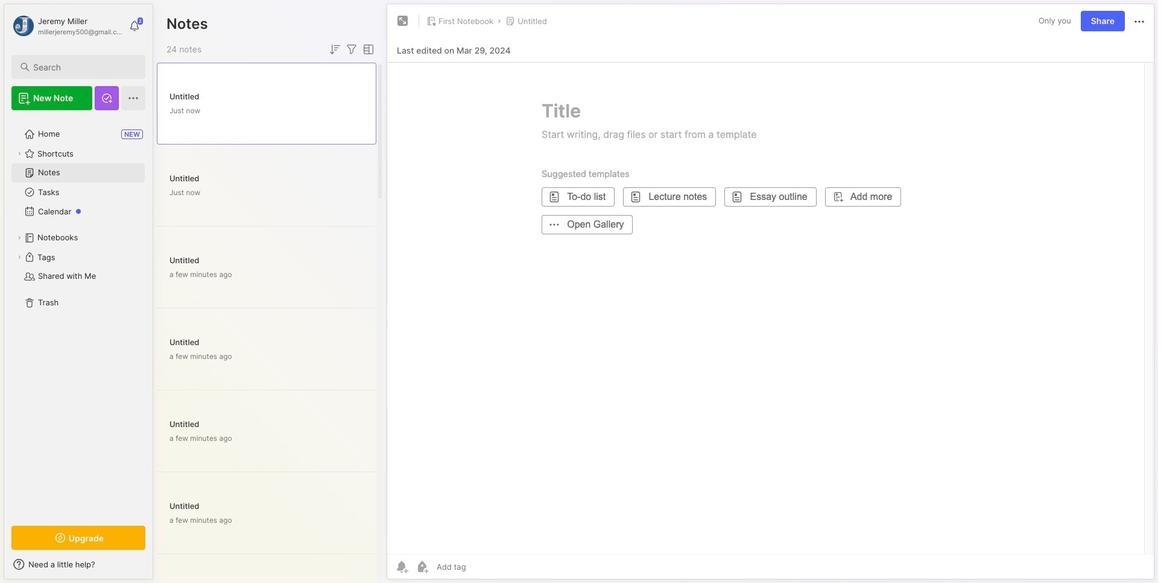 Task type: vqa. For each thing, say whether or not it's contained in the screenshot.
Font color "image"
no



Task type: locate. For each thing, give the bounding box(es) containing it.
add tag image
[[415, 560, 430, 575]]

tree
[[4, 118, 153, 516]]

add a reminder image
[[395, 560, 409, 575]]

Sort options field
[[328, 42, 342, 57]]

None search field
[[33, 60, 135, 74]]

expand note image
[[396, 14, 410, 28]]



Task type: describe. For each thing, give the bounding box(es) containing it.
Add filters field
[[344, 42, 359, 57]]

none search field inside main element
[[33, 60, 135, 74]]

Note Editor text field
[[387, 62, 1154, 555]]

click to collapse image
[[152, 562, 161, 576]]

View options field
[[359, 42, 376, 57]]

More actions field
[[1132, 13, 1147, 29]]

WHAT'S NEW field
[[4, 556, 153, 575]]

add filters image
[[344, 42, 359, 57]]

expand tags image
[[16, 254, 23, 261]]

Account field
[[11, 14, 123, 38]]

note window element
[[387, 4, 1155, 583]]

main element
[[0, 0, 157, 584]]

Search text field
[[33, 62, 135, 73]]

expand notebooks image
[[16, 235, 23, 242]]

Add tag field
[[436, 562, 527, 573]]

more actions image
[[1132, 14, 1147, 29]]

tree inside main element
[[4, 118, 153, 516]]



